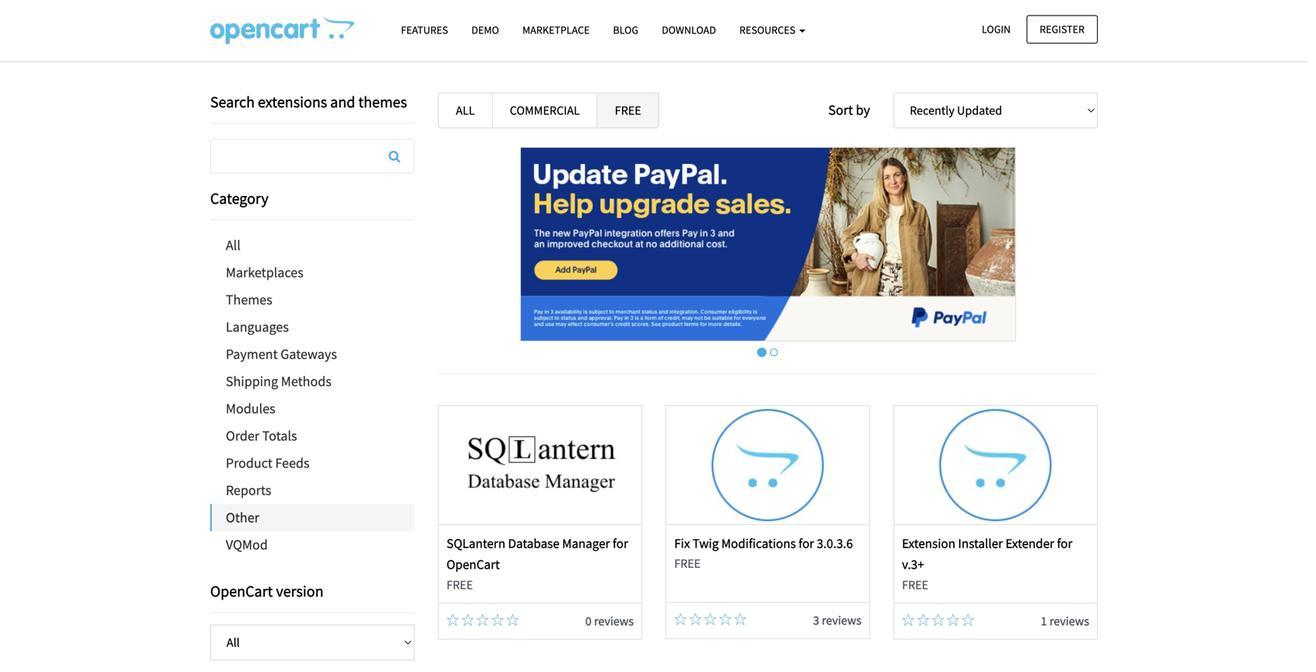 Task type: locate. For each thing, give the bounding box(es) containing it.
reviews right 1
[[1050, 614, 1089, 630]]

features link
[[389, 16, 460, 44]]

reviews for fix twig modifications for 3.0.3.6
[[822, 613, 862, 629]]

free for fix twig modifications for 3.0.3.6
[[674, 557, 701, 572]]

download
[[662, 23, 716, 37]]

0 vertical spatial all link
[[438, 93, 493, 128]]

other link
[[212, 505, 415, 532]]

reviews
[[822, 613, 862, 629], [594, 614, 634, 630], [1050, 614, 1089, 630]]

modifications
[[721, 536, 796, 552]]

free inside fix twig modifications for 3.0.3.6 free
[[674, 557, 701, 572]]

version
[[276, 582, 324, 602]]

for
[[613, 536, 628, 552], [799, 536, 814, 552], [1057, 536, 1073, 552]]

star light o image
[[674, 614, 687, 626], [689, 614, 702, 626], [719, 614, 732, 626], [734, 614, 747, 626], [447, 614, 459, 627], [506, 614, 519, 627], [902, 614, 915, 627], [932, 614, 945, 627], [962, 614, 974, 627]]

marketplace
[[523, 23, 590, 37]]

reviews for sqlantern database manager for opencart
[[594, 614, 634, 630]]

reviews right the 3
[[822, 613, 862, 629]]

0 horizontal spatial free
[[447, 578, 473, 593]]

free inside extension installer extender for v.3+ free
[[902, 578, 929, 593]]

extension installer extender for v.3+ link
[[902, 536, 1073, 573]]

reports link
[[210, 477, 415, 505]]

sqlantern database manager for opencart free
[[447, 536, 628, 593]]

reviews for extension installer extender for v.3+
[[1050, 614, 1089, 630]]

fix twig modifications for 3.0.3.6 image
[[667, 407, 869, 525]]

category
[[210, 189, 269, 208]]

1 horizontal spatial all link
[[438, 93, 493, 128]]

sqlantern database manager for opencart image
[[439, 407, 641, 525]]

for for extender
[[1057, 536, 1073, 552]]

1 vertical spatial all link
[[210, 232, 415, 259]]

free down the sqlantern
[[447, 578, 473, 593]]

shipping methods link
[[210, 368, 415, 396]]

modules
[[226, 400, 275, 418]]

order totals
[[226, 428, 297, 445]]

0 horizontal spatial for
[[613, 536, 628, 552]]

languages link
[[210, 314, 415, 341]]

3 reviews
[[813, 613, 862, 629]]

for inside extension installer extender for v.3+ free
[[1057, 536, 1073, 552]]

free link
[[597, 93, 659, 128]]

free
[[674, 557, 701, 572], [447, 578, 473, 593], [902, 578, 929, 593]]

1 vertical spatial all
[[226, 237, 241, 254]]

extension installer extender for v.3+ image
[[895, 407, 1097, 525]]

for right manager
[[613, 536, 628, 552]]

1 horizontal spatial opencart
[[447, 557, 500, 573]]

by
[[856, 101, 870, 119]]

2 horizontal spatial reviews
[[1050, 614, 1089, 630]]

for inside fix twig modifications for 3.0.3.6 free
[[799, 536, 814, 552]]

free
[[615, 103, 641, 118]]

shipping
[[226, 373, 278, 391]]

1 vertical spatial opencart
[[210, 582, 273, 602]]

fix twig modifications for 3.0.3.6 link
[[674, 536, 853, 552]]

all
[[456, 103, 475, 118], [226, 237, 241, 254]]

resources link
[[728, 16, 817, 44]]

None text field
[[211, 140, 414, 173]]

free down 'fix'
[[674, 557, 701, 572]]

1 horizontal spatial for
[[799, 536, 814, 552]]

0 horizontal spatial reviews
[[594, 614, 634, 630]]

all link for marketplaces
[[210, 232, 415, 259]]

methods
[[281, 373, 332, 391]]

free down the v.3+
[[902, 578, 929, 593]]

2 for from the left
[[799, 536, 814, 552]]

for right extender
[[1057, 536, 1073, 552]]

sort
[[829, 101, 853, 119]]

opencart
[[447, 557, 500, 573], [210, 582, 273, 602]]

extension installer extender for v.3+ free
[[902, 536, 1073, 593]]

installer
[[958, 536, 1003, 552]]

manager
[[562, 536, 610, 552]]

0
[[585, 614, 592, 630]]

and
[[330, 92, 355, 112]]

1 horizontal spatial reviews
[[822, 613, 862, 629]]

product feeds link
[[210, 450, 415, 477]]

2 horizontal spatial for
[[1057, 536, 1073, 552]]

reports
[[226, 482, 271, 500]]

totals
[[262, 428, 297, 445]]

1 horizontal spatial free
[[674, 557, 701, 572]]

2 horizontal spatial free
[[902, 578, 929, 593]]

shipping methods
[[226, 373, 332, 391]]

features
[[401, 23, 448, 37]]

for inside sqlantern database manager for opencart free
[[613, 536, 628, 552]]

paypal payment gateway image
[[520, 147, 1016, 342]]

0 horizontal spatial opencart
[[210, 582, 273, 602]]

all for commercial
[[456, 103, 475, 118]]

all link for commercial
[[438, 93, 493, 128]]

product
[[226, 455, 272, 472]]

free inside sqlantern database manager for opencart free
[[447, 578, 473, 593]]

1 for from the left
[[613, 536, 628, 552]]

0 vertical spatial all
[[456, 103, 475, 118]]

order totals link
[[210, 423, 415, 450]]

1 horizontal spatial all
[[456, 103, 475, 118]]

free for extension installer extender for v.3+
[[902, 578, 929, 593]]

resources
[[740, 23, 798, 37]]

feeds
[[275, 455, 310, 472]]

3.0.3.6
[[817, 536, 853, 552]]

for left 3.0.3.6
[[799, 536, 814, 552]]

0 vertical spatial opencart
[[447, 557, 500, 573]]

0 horizontal spatial all
[[226, 237, 241, 254]]

opencart down the sqlantern
[[447, 557, 500, 573]]

blog
[[613, 23, 639, 37]]

extensions
[[258, 92, 327, 112]]

search image
[[389, 150, 400, 163]]

vqmod link
[[210, 532, 415, 559]]

0 horizontal spatial all link
[[210, 232, 415, 259]]

3 for from the left
[[1057, 536, 1073, 552]]

languages
[[226, 319, 289, 336]]

marketplace link
[[511, 16, 601, 44]]

fix twig modifications for 3.0.3.6 free
[[674, 536, 853, 572]]

modules link
[[210, 396, 415, 423]]

themes
[[226, 291, 272, 309]]

all link
[[438, 93, 493, 128], [210, 232, 415, 259]]

themes link
[[210, 287, 415, 314]]

star light o image
[[704, 614, 717, 626], [462, 614, 474, 627], [477, 614, 489, 627], [491, 614, 504, 627], [917, 614, 930, 627], [947, 614, 960, 627]]

opencart down "vqmod"
[[210, 582, 273, 602]]

reviews right 0
[[594, 614, 634, 630]]

register link
[[1027, 15, 1098, 44]]

themes
[[358, 92, 407, 112]]



Task type: vqa. For each thing, say whether or not it's contained in the screenshot.


Task type: describe. For each thing, give the bounding box(es) containing it.
fix
[[674, 536, 690, 552]]

3
[[813, 613, 819, 629]]

sqlantern
[[447, 536, 506, 552]]

search extensions and themes
[[210, 92, 407, 112]]

payment gateways link
[[210, 341, 415, 368]]

database
[[508, 536, 560, 552]]

twig
[[693, 536, 719, 552]]

for for manager
[[613, 536, 628, 552]]

commercial
[[510, 103, 580, 118]]

1
[[1041, 614, 1047, 630]]

0 reviews
[[585, 614, 634, 630]]

register
[[1040, 22, 1085, 36]]

other
[[226, 509, 259, 527]]

all for marketplaces
[[226, 237, 241, 254]]

payment
[[226, 346, 278, 363]]

extender
[[1006, 536, 1054, 552]]

payment gateways
[[226, 346, 337, 363]]

demo
[[472, 23, 499, 37]]

commercial link
[[492, 93, 598, 128]]

for for modifications
[[799, 536, 814, 552]]

sort by
[[829, 101, 870, 119]]

login
[[982, 22, 1011, 36]]

login link
[[969, 15, 1024, 44]]

gateways
[[281, 346, 337, 363]]

opencart version
[[210, 582, 324, 602]]

free for sqlantern database manager for opencart
[[447, 578, 473, 593]]

opencart inside sqlantern database manager for opencart free
[[447, 557, 500, 573]]

marketplaces
[[226, 264, 304, 282]]

product feeds
[[226, 455, 310, 472]]

v.3+
[[902, 557, 924, 573]]

vqmod
[[226, 537, 268, 554]]

extension
[[902, 536, 956, 552]]

demo link
[[460, 16, 511, 44]]

order
[[226, 428, 259, 445]]

search
[[210, 92, 255, 112]]

sqlantern database manager for opencart link
[[447, 536, 628, 573]]

marketplaces link
[[210, 259, 415, 287]]

download link
[[650, 16, 728, 44]]

1 reviews
[[1041, 614, 1089, 630]]

blog link
[[601, 16, 650, 44]]

opencart - marketplace image
[[210, 16, 354, 44]]



